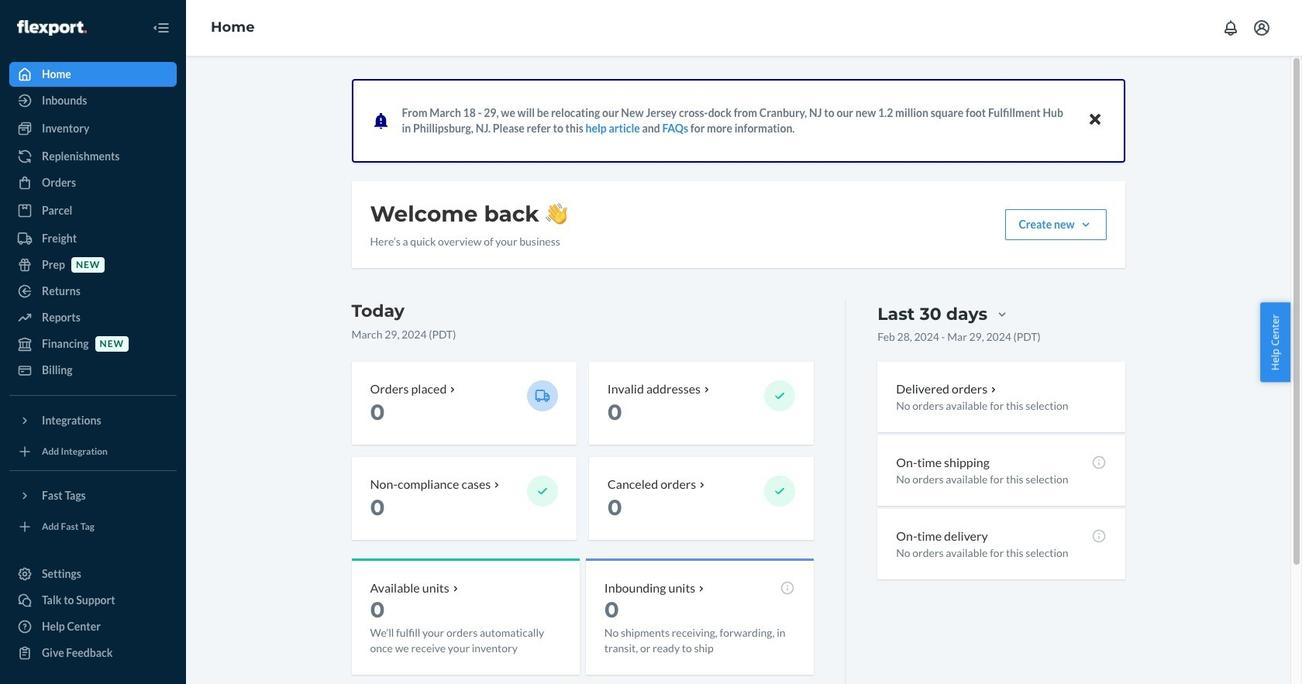 Task type: describe. For each thing, give the bounding box(es) containing it.
open notifications image
[[1222, 19, 1241, 37]]

open account menu image
[[1253, 19, 1272, 37]]

flexport logo image
[[17, 20, 87, 35]]

close navigation image
[[152, 19, 171, 37]]



Task type: locate. For each thing, give the bounding box(es) containing it.
hand-wave emoji image
[[546, 203, 567, 225]]

close image
[[1090, 110, 1101, 129]]



Task type: vqa. For each thing, say whether or not it's contained in the screenshot.
Close icon
yes



